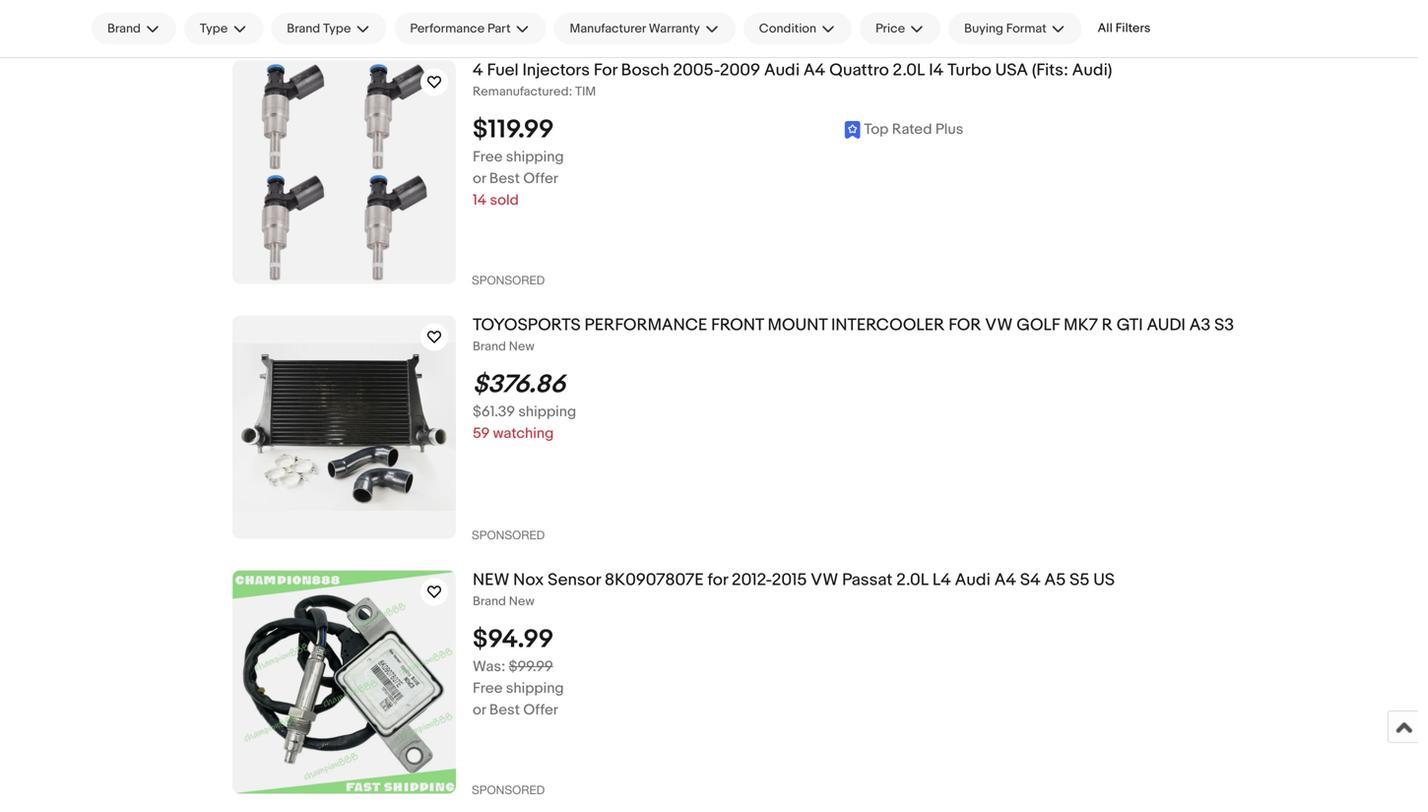 Task type: describe. For each thing, give the bounding box(es) containing it.
1 sponsored from the top
[[472, 18, 545, 32]]

4
[[473, 60, 483, 81]]

:
[[569, 84, 572, 99]]

toyosports performance front mount intercooler for vw golf mk7 r gti audi a3 s3 brand new
[[473, 315, 1234, 354]]

performance part
[[410, 21, 511, 36]]

brand type
[[287, 21, 351, 36]]

offer inside $94.99 was: $99.99 free shipping or best offer
[[523, 702, 558, 719]]

s4
[[1020, 570, 1041, 591]]

performance
[[585, 315, 708, 336]]

none text field containing remanufactured
[[473, 84, 1403, 100]]

watching
[[493, 425, 554, 443]]

injectors
[[523, 60, 590, 81]]

fuel
[[487, 60, 519, 81]]

all
[[1098, 21, 1113, 36]]

new inside toyosports performance front mount intercooler for vw golf mk7 r gti audi a3 s3 brand new
[[509, 339, 535, 354]]

4 fuel injectors for bosch 2005-2009 audi a4 quattro 2.0l i4 turbo usa (fits: audi) remanufactured : tim
[[473, 60, 1113, 99]]

$94.99 was: $99.99 free shipping or best offer
[[473, 625, 564, 719]]

manufacturer
[[570, 21, 646, 36]]

free inside $94.99 was: $99.99 free shipping or best offer
[[473, 680, 503, 698]]

sponsored for $94.99
[[472, 783, 545, 797]]

new nox sensor 8k0907807e for 2012-2015 vw passat 2.0l l4 audi a4 s4 a5 s5 us brand new
[[473, 570, 1115, 610]]

or inside $94.99 was: $99.99 free shipping or best offer
[[473, 702, 486, 719]]

a4 inside the new nox sensor 8k0907807e for 2012-2015 vw passat 2.0l l4 audi a4 s4 a5 s5 us brand new
[[995, 570, 1017, 591]]

2 type from the left
[[323, 21, 351, 36]]

bosch
[[621, 60, 670, 81]]

toyosports
[[473, 315, 581, 336]]

2005-
[[673, 60, 720, 81]]

brand inside the new nox sensor 8k0907807e for 2012-2015 vw passat 2.0l l4 audi a4 s4 a5 s5 us brand new
[[473, 594, 506, 610]]

new
[[473, 570, 510, 591]]

front
[[711, 315, 764, 336]]

a4 inside the 4 fuel injectors for bosch 2005-2009 audi a4 quattro 2.0l i4 turbo usa (fits: audi) remanufactured : tim
[[804, 60, 826, 81]]

intercooler
[[831, 315, 945, 336]]

turbo
[[948, 60, 992, 81]]

l4
[[933, 570, 951, 591]]

part
[[488, 21, 511, 36]]

format
[[1007, 21, 1047, 36]]

condition button
[[744, 13, 852, 44]]

price
[[876, 21, 905, 36]]

sponsored for $119.99
[[472, 273, 545, 287]]

price button
[[860, 13, 941, 44]]

pierburg oem high pressure fuel pump 06j127025k fit for audi a4 a5 vw jetta 2.0t image
[[236, 0, 453, 29]]

buying format
[[965, 21, 1047, 36]]

s3
[[1215, 315, 1234, 336]]

brand inside dropdown button
[[287, 21, 320, 36]]

shipping inside free shipping or best offer 14 sold
[[506, 148, 564, 166]]

2012-
[[732, 570, 772, 591]]

best inside free shipping or best offer 14 sold
[[489, 170, 520, 187]]

remanufactured
[[473, 84, 569, 99]]

shipping inside $376.86 $61.39 shipping 59 watching
[[518, 403, 576, 421]]

manufacturer warranty button
[[554, 13, 736, 44]]

2.0l inside the 4 fuel injectors for bosch 2005-2009 audi a4 quattro 2.0l i4 turbo usa (fits: audi) remanufactured : tim
[[893, 60, 925, 81]]

top
[[864, 120, 889, 138]]

top rated plus
[[864, 120, 964, 138]]

toyosports performance front mount intercooler for vw golf mk7 r gti audi a3 s3 link
[[473, 315, 1403, 336]]

brand new text field for $94.99
[[473, 594, 1403, 610]]

for
[[708, 570, 728, 591]]

tim
[[575, 84, 596, 99]]

4 fuel injectors for bosch 2005-2009 audi a4 quattro 2.0l i4 turbo usa image
[[232, 61, 456, 284]]

buying
[[965, 21, 1004, 36]]

audi
[[1147, 315, 1186, 336]]

new inside the new nox sensor 8k0907807e for 2012-2015 vw passat 2.0l l4 audi a4 s4 a5 s5 us brand new
[[509, 594, 535, 610]]

brand new text field for $376.86
[[473, 339, 1403, 355]]

audi)
[[1072, 60, 1113, 81]]

passat
[[842, 570, 893, 591]]

performance part button
[[394, 13, 546, 44]]

best inside $94.99 was: $99.99 free shipping or best offer
[[489, 702, 520, 719]]

free inside free shipping or best offer 14 sold
[[473, 148, 503, 166]]

2015
[[772, 570, 807, 591]]

2.0l inside the new nox sensor 8k0907807e for 2012-2015 vw passat 2.0l l4 audi a4 s4 a5 s5 us brand new
[[897, 570, 929, 591]]

1 type from the left
[[200, 21, 228, 36]]

toyosports performance front mount intercooler for vw golf mk7 r gti audi a3 s3 image
[[232, 344, 456, 511]]

plus
[[936, 120, 964, 138]]

mount
[[768, 315, 828, 336]]

brand inside toyosports performance front mount intercooler for vw golf mk7 r gti audi a3 s3 brand new
[[473, 339, 506, 354]]



Task type: vqa. For each thing, say whether or not it's contained in the screenshot.
chinese in the Pokemon Chinese S8a 25th Anniversary "Venusaur" Top Reinforced Box Sealed New Brand New
no



Task type: locate. For each thing, give the bounding box(es) containing it.
sensor
[[548, 570, 601, 591]]

mk7
[[1064, 315, 1098, 336]]

2 free from the top
[[473, 680, 503, 698]]

1 vertical spatial 2.0l
[[897, 570, 929, 591]]

0 vertical spatial brand new text field
[[473, 339, 1403, 355]]

0 horizontal spatial type
[[200, 21, 228, 36]]

sponsored
[[472, 18, 545, 32], [472, 273, 545, 287], [472, 528, 545, 542], [472, 783, 545, 797]]

audi inside the new nox sensor 8k0907807e for 2012-2015 vw passat 2.0l l4 audi a4 s4 a5 s5 us brand new
[[955, 570, 991, 591]]

0 vertical spatial vw
[[985, 315, 1013, 336]]

all filters
[[1098, 21, 1151, 36]]

1 new from the top
[[509, 339, 535, 354]]

quattro
[[830, 60, 889, 81]]

2.0l left i4
[[893, 60, 925, 81]]

was:
[[473, 658, 506, 676]]

4 fuel injectors for bosch 2005-2009 audi a4 quattro 2.0l i4 turbo usa (fits: audi) link
[[473, 60, 1403, 81]]

brand new text field down toyosports performance front mount intercooler for vw golf mk7 r gti audi a3 s3 link on the top of page
[[473, 339, 1403, 355]]

free down was:
[[473, 680, 503, 698]]

i4
[[929, 60, 944, 81]]

1 vertical spatial offer
[[523, 702, 558, 719]]

usa
[[996, 60, 1028, 81]]

free shipping or best offer 14 sold
[[473, 148, 564, 209]]

audi inside the 4 fuel injectors for bosch 2005-2009 audi a4 quattro 2.0l i4 turbo usa (fits: audi) remanufactured : tim
[[764, 60, 800, 81]]

offer down $99.99
[[523, 702, 558, 719]]

audi right '2009'
[[764, 60, 800, 81]]

performance
[[410, 21, 485, 36]]

2009
[[720, 60, 761, 81]]

best
[[489, 170, 520, 187], [489, 702, 520, 719]]

best up sold
[[489, 170, 520, 187]]

0 vertical spatial 2.0l
[[893, 60, 925, 81]]

shipping down '$119.99'
[[506, 148, 564, 166]]

2 offer from the top
[[523, 702, 558, 719]]

nox
[[513, 570, 544, 591]]

vw right for
[[985, 315, 1013, 336]]

or
[[473, 170, 486, 187], [473, 702, 486, 719]]

2 brand new text field from the top
[[473, 594, 1403, 610]]

or down was:
[[473, 702, 486, 719]]

14
[[473, 191, 487, 209]]

top rated plus image
[[845, 120, 964, 139]]

1 vertical spatial or
[[473, 702, 486, 719]]

0 vertical spatial a4
[[804, 60, 826, 81]]

2 or from the top
[[473, 702, 486, 719]]

1 vertical spatial best
[[489, 702, 520, 719]]

1 vertical spatial new
[[509, 594, 535, 610]]

or up the 14
[[473, 170, 486, 187]]

shipping up watching
[[518, 403, 576, 421]]

best down was:
[[489, 702, 520, 719]]

brand inside "dropdown button"
[[107, 21, 141, 36]]

2 best from the top
[[489, 702, 520, 719]]

vw right '2015'
[[811, 570, 839, 591]]

1 horizontal spatial vw
[[985, 315, 1013, 336]]

vw inside the new nox sensor 8k0907807e for 2012-2015 vw passat 2.0l l4 audi a4 s4 a5 s5 us brand new
[[811, 570, 839, 591]]

warranty
[[649, 21, 700, 36]]

a4 left s4
[[995, 570, 1017, 591]]

golf
[[1017, 315, 1060, 336]]

0 horizontal spatial a4
[[804, 60, 826, 81]]

manufacturer warranty
[[570, 21, 700, 36]]

sponsored for $376.86
[[472, 528, 545, 542]]

offer down '$119.99'
[[523, 170, 558, 187]]

None text field
[[473, 84, 1403, 100]]

2 vertical spatial shipping
[[506, 680, 564, 698]]

type button
[[184, 13, 263, 44]]

gti
[[1117, 315, 1143, 336]]

0 vertical spatial new
[[509, 339, 535, 354]]

a4
[[804, 60, 826, 81], [995, 570, 1017, 591]]

0 vertical spatial shipping
[[506, 148, 564, 166]]

or inside free shipping or best offer 14 sold
[[473, 170, 486, 187]]

1 horizontal spatial a4
[[995, 570, 1017, 591]]

0 vertical spatial best
[[489, 170, 520, 187]]

2 sponsored from the top
[[472, 273, 545, 287]]

rated
[[892, 120, 932, 138]]

2.0l left l4
[[897, 570, 929, 591]]

4 sponsored from the top
[[472, 783, 545, 797]]

free
[[473, 148, 503, 166], [473, 680, 503, 698]]

a4 left quattro
[[804, 60, 826, 81]]

new
[[509, 339, 535, 354], [509, 594, 535, 610]]

brand
[[107, 21, 141, 36], [287, 21, 320, 36], [473, 339, 506, 354], [473, 594, 506, 610]]

2 new from the top
[[509, 594, 535, 610]]

$376.86
[[473, 370, 566, 400]]

1 offer from the top
[[523, 170, 558, 187]]

3 sponsored from the top
[[472, 528, 545, 542]]

audi
[[764, 60, 800, 81], [955, 570, 991, 591]]

$94.99
[[473, 625, 554, 655]]

type
[[200, 21, 228, 36], [323, 21, 351, 36]]

condition
[[759, 21, 817, 36]]

1 horizontal spatial type
[[323, 21, 351, 36]]

59
[[473, 425, 490, 443]]

shipping inside $94.99 was: $99.99 free shipping or best offer
[[506, 680, 564, 698]]

1 vertical spatial vw
[[811, 570, 839, 591]]

0 vertical spatial audi
[[764, 60, 800, 81]]

shipping
[[506, 148, 564, 166], [518, 403, 576, 421], [506, 680, 564, 698]]

brand type button
[[271, 13, 387, 44]]

new down toyosports at left
[[509, 339, 535, 354]]

$99.99
[[509, 658, 553, 676]]

sold
[[490, 191, 519, 209]]

free down '$119.99'
[[473, 148, 503, 166]]

for
[[949, 315, 982, 336]]

2.0l
[[893, 60, 925, 81], [897, 570, 929, 591]]

1 vertical spatial a4
[[995, 570, 1017, 591]]

new down the nox
[[509, 594, 535, 610]]

brand new text field down new nox sensor 8k0907807e for 2012-2015 vw passat 2.0l l4 audi a4 s4 a5 s5 us link
[[473, 594, 1403, 610]]

$61.39
[[473, 403, 515, 421]]

vw inside toyosports performance front mount intercooler for vw golf mk7 r gti audi a3 s3 brand new
[[985, 315, 1013, 336]]

0 horizontal spatial vw
[[811, 570, 839, 591]]

0 vertical spatial free
[[473, 148, 503, 166]]

r
[[1102, 315, 1113, 336]]

a3
[[1190, 315, 1211, 336]]

offer
[[523, 170, 558, 187], [523, 702, 558, 719]]

(fits:
[[1032, 60, 1069, 81]]

0 vertical spatial or
[[473, 170, 486, 187]]

s5
[[1070, 570, 1090, 591]]

8k0907807e
[[605, 570, 704, 591]]

1 brand new text field from the top
[[473, 339, 1403, 355]]

$376.86 $61.39 shipping 59 watching
[[473, 370, 576, 443]]

a5
[[1045, 570, 1066, 591]]

0 horizontal spatial audi
[[764, 60, 800, 81]]

1 horizontal spatial audi
[[955, 570, 991, 591]]

filters
[[1116, 21, 1151, 36]]

1 vertical spatial shipping
[[518, 403, 576, 421]]

shipping down $99.99
[[506, 680, 564, 698]]

offer inside free shipping or best offer 14 sold
[[523, 170, 558, 187]]

1 best from the top
[[489, 170, 520, 187]]

1 free from the top
[[473, 148, 503, 166]]

1 or from the top
[[473, 170, 486, 187]]

1 vertical spatial brand new text field
[[473, 594, 1403, 610]]

audi right l4
[[955, 570, 991, 591]]

0 vertical spatial offer
[[523, 170, 558, 187]]

buying format button
[[949, 13, 1082, 44]]

1 vertical spatial audi
[[955, 570, 991, 591]]

brand button
[[92, 13, 176, 44]]

Brand New text field
[[473, 339, 1403, 355], [473, 594, 1403, 610]]

us
[[1094, 570, 1115, 591]]

new nox sensor 8k0907807e for 2012-2015 vw passat 2.0l l4 audi a4 s4 a5 s5 us link
[[473, 570, 1403, 591]]

$119.99
[[473, 115, 554, 145]]

new nox sensor 8k0907807e for 2012-2015 vw passat 2.0l l4 audi a4 s4 a5 s5 us image
[[232, 571, 456, 794]]

for
[[594, 60, 617, 81]]

all filters button
[[1090, 13, 1159, 44]]

vw
[[985, 315, 1013, 336], [811, 570, 839, 591]]

1 vertical spatial free
[[473, 680, 503, 698]]



